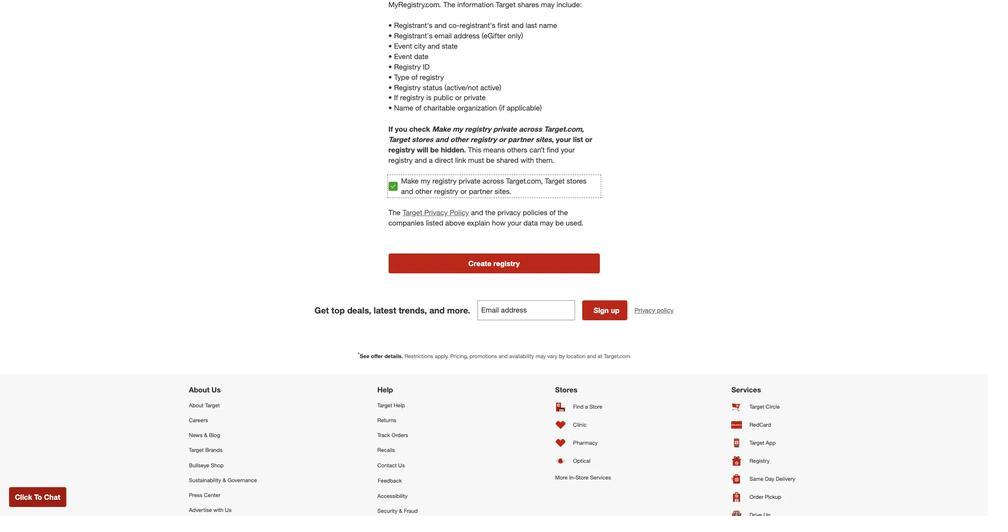 Task type: locate. For each thing, give the bounding box(es) containing it.
your right ,
[[556, 135, 571, 144]]

private
[[464, 93, 486, 102], [494, 125, 517, 134], [459, 177, 481, 186]]

1 horizontal spatial partner
[[508, 135, 534, 144]]

registry up , your list or registry will be hidden. at the top
[[465, 125, 492, 134]]

stores inside make my registry private across target.com, target stores and other registry or partner sites.
[[567, 177, 587, 186]]

address
[[454, 31, 480, 40]]

of inside 'and the privacy policies of the companies listed above explain how your data may be used.'
[[550, 208, 556, 217]]

& left fraud
[[399, 508, 403, 515]]

2 vertical spatial registry
[[750, 458, 770, 465]]

1 vertical spatial services
[[590, 475, 611, 481]]

0 horizontal spatial across
[[483, 177, 504, 186]]

and down 'will'
[[415, 156, 427, 165]]

means
[[484, 145, 505, 154]]

a left direct
[[429, 156, 433, 165]]

stores
[[556, 386, 578, 395]]

your down the privacy
[[508, 219, 522, 228]]

about up about target
[[189, 386, 210, 395]]

0 horizontal spatial the
[[486, 208, 496, 217]]

registry up name
[[400, 93, 425, 102]]

0 vertical spatial with
[[521, 156, 534, 165]]

my down 'will'
[[421, 177, 431, 186]]

1 vertical spatial target.com,
[[506, 177, 543, 186]]

1 horizontal spatial my
[[453, 125, 463, 134]]

1 vertical spatial about
[[189, 402, 204, 409]]

other inside make my registry private across target.com, target stores and other registry or partner sites.
[[416, 187, 432, 196]]

click to chat
[[15, 493, 60, 502]]

1 horizontal spatial services
[[732, 386, 762, 395]]

1 horizontal spatial &
[[223, 477, 226, 484]]

or
[[456, 93, 462, 102], [499, 135, 506, 144], [586, 135, 593, 144], [461, 187, 467, 196]]

and right city
[[428, 42, 440, 51]]

the up used.
[[558, 208, 568, 217]]

organization
[[458, 104, 497, 113]]

0 horizontal spatial &
[[204, 432, 208, 439]]

1 the from the left
[[486, 208, 496, 217]]

target
[[389, 135, 410, 144], [545, 177, 565, 186], [403, 208, 423, 217], [205, 402, 220, 409], [378, 402, 392, 409], [750, 404, 765, 411], [750, 440, 765, 447], [189, 447, 204, 454]]

1 horizontal spatial help
[[394, 402, 405, 409]]

0 horizontal spatial store
[[576, 475, 589, 481]]

find
[[574, 404, 584, 411]]

1 vertical spatial partner
[[469, 187, 493, 196]]

1 vertical spatial your
[[561, 145, 575, 154]]

with down can't
[[521, 156, 534, 165]]

and right make my registry private across target.com, target stores and other registry or partner sites. checkbox
[[401, 187, 414, 196]]

used.
[[566, 219, 584, 228]]

other inside make my registry private across target.com, target stores and other registry or partner sites
[[451, 135, 469, 144]]

2 vertical spatial of
[[550, 208, 556, 217]]

my up the hidden. at the top
[[453, 125, 463, 134]]

2 • from the top
[[389, 31, 392, 40]]

target app link
[[732, 435, 800, 453]]

2 horizontal spatial us
[[398, 462, 405, 469]]

more
[[556, 475, 568, 481]]

of right name
[[416, 104, 422, 113]]

1 horizontal spatial if
[[394, 93, 398, 102]]

stores inside make my registry private across target.com, target stores and other registry or partner sites
[[412, 135, 434, 144]]

0 horizontal spatial privacy
[[425, 208, 448, 217]]

partner up others
[[508, 135, 534, 144]]

or inside make my registry private across target.com, target stores and other registry or partner sites.
[[461, 187, 467, 196]]

stores for make my registry private across target.com, target stores and other registry or partner sites
[[412, 135, 434, 144]]

and up email
[[435, 21, 447, 30]]

services up 'target circle' at the bottom right of page
[[732, 386, 762, 395]]

email
[[435, 31, 452, 40]]

1 horizontal spatial a
[[586, 404, 588, 411]]

if left you
[[389, 125, 393, 134]]

and inside this means others can't find your registry and a direct link must be shared with them.
[[415, 156, 427, 165]]

listed
[[426, 219, 444, 228]]

, your list or registry will be hidden.
[[389, 135, 593, 154]]

about target
[[189, 402, 220, 409]]

target down them.
[[545, 177, 565, 186]]

us right "contact"
[[398, 462, 405, 469]]

if
[[394, 93, 398, 102], [389, 125, 393, 134]]

if up name
[[394, 93, 398, 102]]

make for make my registry private across target.com, target stores and other registry or partner sites
[[432, 125, 451, 134]]

target.com, inside make my registry private across target.com, target stores and other registry or partner sites.
[[506, 177, 543, 186]]

1 horizontal spatial across
[[519, 125, 542, 134]]

0 vertical spatial stores
[[412, 135, 434, 144]]

your
[[556, 135, 571, 144], [561, 145, 575, 154], [508, 219, 522, 228]]

may down policies
[[540, 219, 554, 228]]

0 horizontal spatial partner
[[469, 187, 493, 196]]

target circle
[[750, 404, 780, 411]]

1 • from the top
[[389, 21, 392, 30]]

be left used.
[[556, 219, 564, 228]]

1 horizontal spatial with
[[521, 156, 534, 165]]

1 horizontal spatial make
[[432, 125, 451, 134]]

1 vertical spatial my
[[421, 177, 431, 186]]

be down means
[[487, 156, 495, 165]]

0 vertical spatial services
[[732, 386, 762, 395]]

promotions
[[470, 353, 497, 360]]

(active/not
[[445, 83, 479, 92]]

0 vertical spatial other
[[451, 135, 469, 144]]

help up target help
[[378, 386, 393, 395]]

0 horizontal spatial target.com,
[[506, 177, 543, 186]]

us down "press center" link
[[225, 507, 232, 514]]

partner for sites
[[508, 135, 534, 144]]

1 vertical spatial stores
[[567, 177, 587, 186]]

list
[[573, 135, 584, 144]]

private down "must"
[[459, 177, 481, 186]]

if inside '• registrant's and co-registrant's first and last name • registrant's email address (egifter only) • event city and state • event date • registry id • type of registry • registry status (active/not active) • if registry is public or private • name of charitable organization (if applicable)'
[[394, 93, 398, 102]]

target inside 'link'
[[378, 402, 392, 409]]

0 vertical spatial across
[[519, 125, 542, 134]]

your inside , your list or registry will be hidden.
[[556, 135, 571, 144]]

1 vertical spatial &
[[223, 477, 226, 484]]

advertise with us
[[189, 507, 232, 514]]

us up about target link
[[212, 386, 221, 395]]

partner
[[508, 135, 534, 144], [469, 187, 493, 196]]

target down you
[[389, 135, 410, 144]]

or inside , your list or registry will be hidden.
[[586, 135, 593, 144]]

0 vertical spatial us
[[212, 386, 221, 395]]

1 vertical spatial across
[[483, 177, 504, 186]]

and left more. on the left bottom of page
[[430, 305, 445, 316]]

registry up make my registry private across target.com, target stores and other registry or partner sites. checkbox
[[389, 156, 413, 165]]

track orders
[[378, 432, 409, 439]]

name
[[539, 21, 557, 30]]

same day delivery link
[[732, 471, 800, 489]]

1 vertical spatial us
[[398, 462, 405, 469]]

shop
[[211, 462, 224, 469]]

0 vertical spatial event
[[394, 42, 412, 51]]

private inside make my registry private across target.com, target stores and other registry or partner sites
[[494, 125, 517, 134]]

target.com, up ,
[[544, 125, 584, 134]]

,
[[552, 135, 554, 144]]

type
[[394, 73, 410, 82]]

stores down 'list'
[[567, 177, 587, 186]]

find
[[547, 145, 559, 154]]

registry up same
[[750, 458, 770, 465]]

with inside this means others can't find your registry and a direct link must be shared with them.
[[521, 156, 534, 165]]

pharmacy link
[[556, 435, 611, 453]]

target help link
[[378, 398, 435, 413]]

1 horizontal spatial the
[[558, 208, 568, 217]]

about target link
[[189, 398, 257, 413]]

1 vertical spatial be
[[487, 156, 495, 165]]

2 vertical spatial be
[[556, 219, 564, 228]]

name
[[394, 104, 414, 113]]

partner for sites.
[[469, 187, 493, 196]]

1 vertical spatial other
[[416, 187, 432, 196]]

sign up button
[[583, 301, 628, 321]]

sign up
[[594, 306, 620, 315]]

privacy left "policy"
[[635, 307, 655, 314]]

0 vertical spatial about
[[189, 386, 210, 395]]

and inside make my registry private across target.com, target stores and other registry or partner sites.
[[401, 187, 414, 196]]

help
[[378, 386, 393, 395], [394, 402, 405, 409]]

a right the find on the bottom right of page
[[586, 404, 588, 411]]

0 vertical spatial make
[[432, 125, 451, 134]]

0 vertical spatial your
[[556, 135, 571, 144]]

target up returns
[[378, 402, 392, 409]]

1 horizontal spatial other
[[451, 135, 469, 144]]

target left circle
[[750, 404, 765, 411]]

careers link
[[189, 413, 257, 428]]

create registry button
[[389, 254, 600, 274]]

target left app
[[750, 440, 765, 447]]

same
[[750, 476, 764, 483]]

0 horizontal spatial us
[[212, 386, 221, 395]]

private up , your list or registry will be hidden. at the top
[[494, 125, 517, 134]]

partner inside make my registry private across target.com, target stores and other registry or partner sites
[[508, 135, 534, 144]]

1 vertical spatial event
[[394, 52, 412, 61]]

your down 'list'
[[561, 145, 575, 154]]

and up the explain
[[471, 208, 484, 217]]

0 vertical spatial registrant's
[[394, 21, 433, 30]]

2 event from the top
[[394, 52, 412, 61]]

with down "press center" link
[[214, 507, 224, 514]]

0 vertical spatial if
[[394, 93, 398, 102]]

privacy up listed
[[425, 208, 448, 217]]

security
[[378, 508, 398, 515]]

1 vertical spatial store
[[576, 475, 589, 481]]

1 vertical spatial help
[[394, 402, 405, 409]]

0 horizontal spatial be
[[431, 145, 439, 154]]

None text field
[[478, 301, 575, 321]]

2 about from the top
[[189, 402, 204, 409]]

bullseye
[[189, 462, 209, 469]]

my inside make my registry private across target.com, target stores and other registry or partner sites
[[453, 125, 463, 134]]

and up the hidden. at the top
[[436, 135, 449, 144]]

0 horizontal spatial if
[[389, 125, 393, 134]]

registry down direct
[[433, 177, 457, 186]]

registry up status
[[420, 73, 444, 82]]

across inside make my registry private across target.com, target stores and other registry or partner sites.
[[483, 177, 504, 186]]

of right policies
[[550, 208, 556, 217]]

public
[[434, 93, 454, 102]]

target.com, up sites. at right top
[[506, 177, 543, 186]]

security & fraud link
[[378, 504, 435, 517]]

0 vertical spatial private
[[464, 93, 486, 102]]

& left 'blog'
[[204, 432, 208, 439]]

target brands link
[[189, 443, 257, 458]]

my for make my registry private across target.com, target stores and other registry or partner sites.
[[421, 177, 431, 186]]

1 horizontal spatial be
[[487, 156, 495, 165]]

1 about from the top
[[189, 386, 210, 395]]

and
[[435, 21, 447, 30], [512, 21, 524, 30], [428, 42, 440, 51], [436, 135, 449, 144], [415, 156, 427, 165], [401, 187, 414, 196], [471, 208, 484, 217], [430, 305, 445, 316], [499, 353, 508, 360], [587, 353, 597, 360]]

private inside make my registry private across target.com, target stores and other registry or partner sites.
[[459, 177, 481, 186]]

0 horizontal spatial with
[[214, 507, 224, 514]]

1 vertical spatial registrant's
[[394, 31, 433, 40]]

0 horizontal spatial a
[[429, 156, 433, 165]]

store down the optical link
[[576, 475, 589, 481]]

bullseye shop
[[189, 462, 224, 469]]

across up sites. at right top
[[483, 177, 504, 186]]

2 vertical spatial your
[[508, 219, 522, 228]]

& down bullseye shop link
[[223, 477, 226, 484]]

accessibility
[[378, 493, 408, 500]]

or up policy
[[461, 187, 467, 196]]

0 vertical spatial &
[[204, 432, 208, 439]]

registry down you
[[389, 145, 415, 154]]

more in-store services
[[556, 475, 611, 481]]

policies
[[523, 208, 548, 217]]

private for sites.
[[459, 177, 481, 186]]

sustainability & governance link
[[189, 473, 257, 488]]

0 horizontal spatial stores
[[412, 135, 434, 144]]

target circle link
[[732, 398, 800, 416]]

or down (active/not
[[456, 93, 462, 102]]

make inside make my registry private across target.com, target stores and other registry or partner sites
[[432, 125, 451, 134]]

target.com, inside make my registry private across target.com, target stores and other registry or partner sites
[[544, 125, 584, 134]]

& for blog
[[204, 432, 208, 439]]

partner inside make my registry private across target.com, target stores and other registry or partner sites.
[[469, 187, 493, 196]]

about up careers
[[189, 402, 204, 409]]

charitable
[[424, 104, 456, 113]]

make inside make my registry private across target.com, target stores and other registry or partner sites.
[[401, 177, 419, 186]]

center
[[204, 492, 221, 499]]

across up sites
[[519, 125, 542, 134]]

store
[[590, 404, 603, 411], [576, 475, 589, 481]]

other up the hidden. at the top
[[451, 135, 469, 144]]

1 vertical spatial private
[[494, 125, 517, 134]]

my
[[453, 125, 463, 134], [421, 177, 431, 186]]

1 vertical spatial a
[[586, 404, 588, 411]]

1 horizontal spatial stores
[[567, 177, 587, 186]]

if you check
[[389, 125, 432, 134]]

of right type
[[412, 73, 418, 82]]

order
[[750, 494, 764, 501]]

0 vertical spatial registry
[[394, 62, 421, 71]]

stores up 'will'
[[412, 135, 434, 144]]

my inside make my registry private across target.com, target stores and other registry or partner sites.
[[421, 177, 431, 186]]

across inside make my registry private across target.com, target stores and other registry or partner sites
[[519, 125, 542, 134]]

partner left sites. at right top
[[469, 187, 493, 196]]

2 horizontal spatial be
[[556, 219, 564, 228]]

&
[[204, 432, 208, 439], [223, 477, 226, 484], [399, 508, 403, 515]]

0 vertical spatial a
[[429, 156, 433, 165]]

2 vertical spatial &
[[399, 508, 403, 515]]

1 horizontal spatial privacy
[[635, 307, 655, 314]]

or inside make my registry private across target.com, target stores and other registry or partner sites
[[499, 135, 506, 144]]

check
[[410, 125, 430, 134]]

registry up this
[[471, 135, 497, 144]]

0 horizontal spatial make
[[401, 177, 419, 186]]

and left at
[[587, 353, 597, 360]]

services down the optical link
[[590, 475, 611, 481]]

and inside make my registry private across target.com, target stores and other registry or partner sites
[[436, 135, 449, 144]]

store for in-
[[576, 475, 589, 481]]

registry right create
[[494, 259, 520, 268]]

the target privacy policy
[[389, 208, 469, 217]]

1 vertical spatial make
[[401, 177, 419, 186]]

1 vertical spatial privacy
[[635, 307, 655, 314]]

date
[[414, 52, 429, 61]]

press center link
[[189, 488, 257, 503]]

target.com, for sites.
[[506, 177, 543, 186]]

event left city
[[394, 42, 412, 51]]

2 vertical spatial private
[[459, 177, 481, 186]]

target up the companies
[[403, 208, 423, 217]]

state
[[442, 42, 458, 51]]

the up how
[[486, 208, 496, 217]]

0 vertical spatial target.com,
[[544, 125, 584, 134]]

careers
[[189, 417, 208, 424]]

other up the target privacy policy
[[416, 187, 432, 196]]

store right the find on the bottom right of page
[[590, 404, 603, 411]]

1 horizontal spatial target.com,
[[544, 125, 584, 134]]

or right 'list'
[[586, 135, 593, 144]]

0 vertical spatial partner
[[508, 135, 534, 144]]

by
[[559, 353, 565, 360]]

8 • from the top
[[389, 93, 392, 102]]

other for make my registry private across target.com, target stores and other registry or partner sites
[[451, 135, 469, 144]]

may left 'vary'
[[536, 353, 546, 360]]

data
[[524, 219, 538, 228]]

1 vertical spatial may
[[536, 353, 546, 360]]

about for about us
[[189, 386, 210, 395]]

5 • from the top
[[389, 62, 392, 71]]

about
[[189, 386, 210, 395], [189, 402, 204, 409]]

1 horizontal spatial store
[[590, 404, 603, 411]]

status
[[423, 83, 443, 92]]

0 vertical spatial may
[[540, 219, 554, 228]]

your inside 'and the privacy policies of the companies listed above explain how your data may be used.'
[[508, 219, 522, 228]]

1 horizontal spatial us
[[225, 507, 232, 514]]

0 vertical spatial be
[[431, 145, 439, 154]]

0 vertical spatial help
[[378, 386, 393, 395]]

chat
[[44, 493, 60, 502]]

registry
[[420, 73, 444, 82], [400, 93, 425, 102], [465, 125, 492, 134], [471, 135, 497, 144], [389, 145, 415, 154], [389, 156, 413, 165], [433, 177, 457, 186], [434, 187, 459, 196], [494, 259, 520, 268]]

private up organization in the top of the page
[[464, 93, 486, 102]]

0 horizontal spatial my
[[421, 177, 431, 186]]

make right make my registry private across target.com, target stores and other registry or partner sites. checkbox
[[401, 177, 419, 186]]

1 vertical spatial with
[[214, 507, 224, 514]]

0 vertical spatial store
[[590, 404, 603, 411]]

private inside '• registrant's and co-registrant's first and last name • registrant's email address (egifter only) • event city and state • event date • registry id • type of registry • registry status (active/not active) • if registry is public or private • name of charitable organization (if applicable)'
[[464, 93, 486, 102]]

registry down type
[[394, 83, 421, 92]]

last
[[526, 21, 537, 30]]

be right 'will'
[[431, 145, 439, 154]]

0 horizontal spatial other
[[416, 187, 432, 196]]

make down charitable on the top
[[432, 125, 451, 134]]

or up means
[[499, 135, 506, 144]]

event left date
[[394, 52, 412, 61]]

help up returns link
[[394, 402, 405, 409]]

registry up type
[[394, 62, 421, 71]]

0 vertical spatial my
[[453, 125, 463, 134]]

2 horizontal spatial &
[[399, 508, 403, 515]]

can't
[[530, 145, 545, 154]]



Task type: vqa. For each thing, say whether or not it's contained in the screenshot.
ACROSS associated with sites
yes



Task type: describe. For each thing, give the bounding box(es) containing it.
shared
[[497, 156, 519, 165]]

and inside 'and the privacy policies of the companies listed above explain how your data may be used.'
[[471, 208, 484, 217]]

2 the from the left
[[558, 208, 568, 217]]

target inside make my registry private across target.com, target stores and other registry or partner sites
[[389, 135, 410, 144]]

others
[[507, 145, 528, 154]]

1 event from the top
[[394, 42, 412, 51]]

registry link
[[732, 453, 800, 471]]

9 • from the top
[[389, 104, 392, 113]]

co-
[[449, 21, 460, 30]]

be inside this means others can't find your registry and a direct link must be shared with them.
[[487, 156, 495, 165]]

other for make my registry private across target.com, target stores and other registry or partner sites.
[[416, 187, 432, 196]]

7 • from the top
[[389, 83, 392, 92]]

vary
[[548, 353, 558, 360]]

more.
[[447, 305, 471, 316]]

redcard
[[750, 422, 772, 429]]

make for make my registry private across target.com, target stores and other registry or partner sites.
[[401, 177, 419, 186]]

may inside * see offer details. restrictions apply. pricing, promotions and availability may vary by location and at target.com
[[536, 353, 546, 360]]

you
[[395, 125, 408, 134]]

1 vertical spatial registry
[[394, 83, 421, 92]]

how
[[492, 219, 506, 228]]

pharmacy
[[574, 440, 598, 447]]

must
[[468, 156, 485, 165]]

news
[[189, 432, 203, 439]]

circle
[[766, 404, 780, 411]]

and the privacy policies of the companies listed above explain how your data may be used.
[[389, 208, 584, 228]]

optical
[[574, 458, 591, 465]]

and up 'only)'
[[512, 21, 524, 30]]

is
[[427, 93, 432, 102]]

target down news
[[189, 447, 204, 454]]

recalls link
[[378, 443, 435, 458]]

target inside make my registry private across target.com, target stores and other registry or partner sites.
[[545, 177, 565, 186]]

registry inside , your list or registry will be hidden.
[[389, 145, 415, 154]]

*
[[358, 352, 360, 357]]

my for make my registry private across target.com, target stores and other registry or partner sites
[[453, 125, 463, 134]]

sites
[[536, 135, 552, 144]]

brands
[[205, 447, 223, 454]]

(egifter
[[482, 31, 506, 40]]

store for a
[[590, 404, 603, 411]]

feedback button
[[378, 473, 435, 489]]

3 • from the top
[[389, 42, 392, 51]]

a inside this means others can't find your registry and a direct link must be shared with them.
[[429, 156, 433, 165]]

your inside this means others can't find your registry and a direct link must be shared with them.
[[561, 145, 575, 154]]

create registry
[[469, 259, 520, 268]]

0 vertical spatial of
[[412, 73, 418, 82]]

* see offer details. restrictions apply. pricing, promotions and availability may vary by location and at target.com
[[358, 352, 631, 360]]

& for fraud
[[399, 508, 403, 515]]

id
[[423, 62, 430, 71]]

target brands
[[189, 447, 223, 454]]

0 horizontal spatial services
[[590, 475, 611, 481]]

at
[[598, 353, 603, 360]]

registry up target privacy policy link
[[434, 187, 459, 196]]

details.
[[385, 353, 403, 360]]

2 registrant's from the top
[[394, 31, 433, 40]]

Make my registry private across Target.com, Target stores and other registry or partner sites. checkbox
[[389, 182, 398, 191]]

registry inside this means others can't find your registry and a direct link must be shared with them.
[[389, 156, 413, 165]]

6 • from the top
[[389, 73, 392, 82]]

target.com
[[604, 353, 631, 360]]

1 registrant's from the top
[[394, 21, 433, 30]]

track
[[378, 432, 390, 439]]

applicable)
[[507, 104, 542, 113]]

registry inside button
[[494, 259, 520, 268]]

sign
[[594, 306, 609, 315]]

will
[[417, 145, 429, 154]]

order pickup link
[[732, 489, 800, 507]]

bullseye shop link
[[189, 458, 257, 473]]

and left availability
[[499, 353, 508, 360]]

be inside 'and the privacy policies of the companies listed above explain how your data may be used.'
[[556, 219, 564, 228]]

us for contact us
[[398, 462, 405, 469]]

security & fraud
[[378, 508, 418, 515]]

contact us link
[[378, 458, 435, 473]]

across for sites.
[[483, 177, 504, 186]]

policy
[[450, 208, 469, 217]]

offer
[[371, 353, 383, 360]]

about for about target
[[189, 402, 204, 409]]

target.com, for sites
[[544, 125, 584, 134]]

hidden.
[[441, 145, 466, 154]]

feedback
[[378, 478, 402, 485]]

privacy policy link
[[635, 306, 674, 315]]

governance
[[228, 477, 257, 484]]

find a store link
[[556, 398, 611, 416]]

1 vertical spatial if
[[389, 125, 393, 134]]

stores for make my registry private across target.com, target stores and other registry or partner sites.
[[567, 177, 587, 186]]

only)
[[508, 31, 523, 40]]

across for sites
[[519, 125, 542, 134]]

(if
[[499, 104, 505, 113]]

deals,
[[347, 305, 372, 316]]

4 • from the top
[[389, 52, 392, 61]]

active)
[[481, 83, 502, 92]]

2 vertical spatial us
[[225, 507, 232, 514]]

0 horizontal spatial help
[[378, 386, 393, 395]]

fraud
[[404, 508, 418, 515]]

order pickup
[[750, 494, 782, 501]]

same day delivery
[[750, 476, 796, 483]]

• registrant's and co-registrant's first and last name • registrant's email address (egifter only) • event city and state • event date • registry id • type of registry • registry status (active/not active) • if registry is public or private • name of charitable organization (if applicable)
[[389, 21, 557, 113]]

this
[[468, 145, 482, 154]]

direct
[[435, 156, 453, 165]]

click
[[15, 493, 32, 502]]

find a store
[[574, 404, 603, 411]]

clinic
[[574, 422, 587, 429]]

to
[[34, 493, 42, 502]]

news & blog
[[189, 432, 220, 439]]

get
[[315, 305, 329, 316]]

contact us
[[378, 462, 405, 469]]

the
[[389, 208, 401, 217]]

advertise
[[189, 507, 212, 514]]

1 vertical spatial of
[[416, 104, 422, 113]]

delivery
[[776, 476, 796, 483]]

privacy policy
[[635, 307, 674, 314]]

make my registry private across target.com, target stores and other registry or partner sites
[[389, 125, 584, 144]]

& for governance
[[223, 477, 226, 484]]

target down about us
[[205, 402, 220, 409]]

private for sites
[[494, 125, 517, 134]]

us for about us
[[212, 386, 221, 395]]

first
[[498, 21, 510, 30]]

get top deals, latest trends, and more.
[[315, 305, 471, 316]]

create
[[469, 259, 492, 268]]

about us
[[189, 386, 221, 395]]

or inside '• registrant's and co-registrant's first and last name • registrant's email address (egifter only) • event city and state • event date • registry id • type of registry • registry status (active/not active) • if registry is public or private • name of charitable organization (if applicable)'
[[456, 93, 462, 102]]

in-
[[570, 475, 576, 481]]

be inside , your list or registry will be hidden.
[[431, 145, 439, 154]]

see
[[360, 353, 370, 360]]

location
[[567, 353, 586, 360]]

help inside 'link'
[[394, 402, 405, 409]]

this means others can't find your registry and a direct link must be shared with them.
[[389, 145, 575, 165]]

may inside 'and the privacy policies of the companies listed above explain how your data may be used.'
[[540, 219, 554, 228]]

policy
[[657, 307, 674, 314]]

0 vertical spatial privacy
[[425, 208, 448, 217]]



